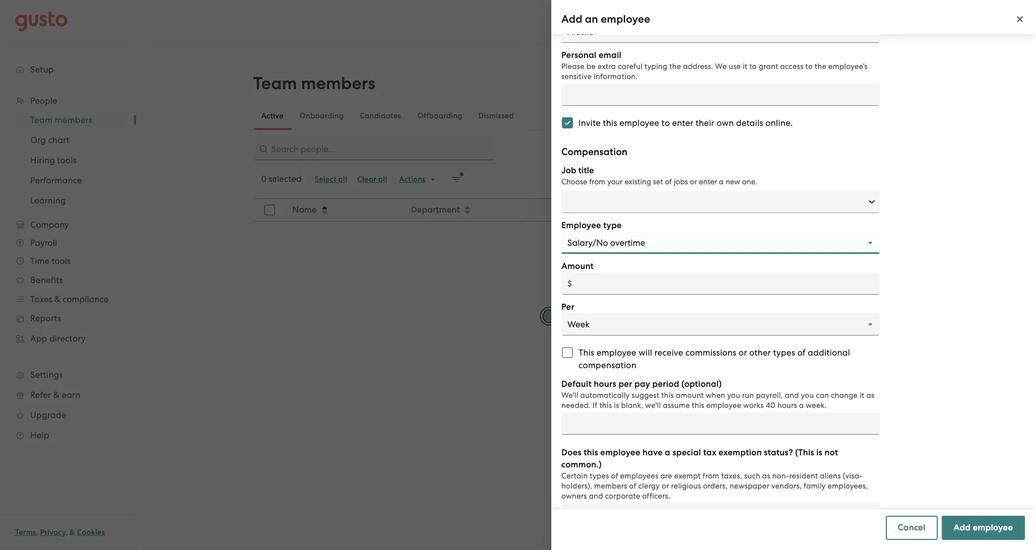 Task type: locate. For each thing, give the bounding box(es) containing it.
2 vertical spatial or
[[662, 482, 670, 491]]

of inside this employee will receive commissions or other types of additional compensation
[[798, 348, 806, 358]]

2 vertical spatial add
[[954, 523, 971, 534]]

1 horizontal spatial as
[[867, 391, 875, 400]]

is down automatically
[[614, 401, 620, 410]]

add inside button
[[823, 80, 840, 91]]

privacy
[[40, 528, 66, 538]]

1 horizontal spatial or
[[690, 178, 698, 187]]

1 horizontal spatial type
[[749, 205, 768, 215]]

commissions
[[686, 348, 737, 358]]

please
[[562, 62, 585, 71]]

new
[[726, 178, 741, 187]]

extra
[[598, 62, 616, 71]]

all for select all
[[339, 175, 347, 184]]

terms , privacy , & cookies
[[15, 528, 105, 538]]

1 all from the left
[[339, 175, 347, 184]]

0 horizontal spatial types
[[590, 472, 610, 481]]

a left the new
[[720, 178, 724, 187]]

0 vertical spatial hours
[[594, 379, 617, 390]]

employment type
[[697, 205, 768, 215]]

all right select
[[339, 175, 347, 184]]

details
[[737, 118, 764, 128]]

a inside default hours per pay period (optional) we'll automatically suggest this amount when you run payroll, and you can change it as needed. if this is blank, we'll assume this employee works 40 hours a week.
[[800, 401, 804, 410]]

0 selected status
[[261, 174, 302, 184]]

hours up automatically
[[594, 379, 617, 390]]

their
[[696, 118, 715, 128]]

0 vertical spatial and
[[785, 391, 800, 400]]

1 horizontal spatial types
[[774, 348, 796, 358]]

1 horizontal spatial hours
[[778, 401, 798, 410]]

0 horizontal spatial is
[[614, 401, 620, 410]]

1 horizontal spatial it
[[860, 391, 865, 400]]

tax
[[704, 448, 717, 458]]

enter left their
[[673, 118, 694, 128]]

the right typing
[[670, 62, 682, 71]]

add inside add employee button
[[954, 523, 971, 534]]

1 vertical spatial it
[[860, 391, 865, 400]]

to left their
[[662, 118, 670, 128]]

name button
[[286, 200, 404, 221]]

and inside does this employee have a special tax exemption status? (this is not common.) certain types of employees are exempt from taxes, such as non-resident aliens (visa- holders), members of clergy or religious orders, newspaper vendors, family employees, owners and corporate officers.
[[589, 492, 604, 501]]

type right employee
[[604, 220, 622, 231]]

Search people... field
[[253, 138, 495, 160]]

types right other
[[774, 348, 796, 358]]

a inside does this employee have a special tax exemption status? (this is not common.) certain types of employees are exempt from taxes, such as non-resident aliens (visa- holders), members of clergy or religious orders, newspaper vendors, family employees, owners and corporate officers.
[[665, 448, 671, 458]]

team
[[849, 80, 871, 91]]

0 horizontal spatial you
[[728, 391, 741, 400]]

it right use
[[743, 62, 748, 71]]

candidates button
[[352, 104, 409, 128]]

enter left the new
[[699, 178, 718, 187]]

1 horizontal spatial the
[[815, 62, 827, 71]]

add a team member
[[823, 80, 907, 91]]

0
[[261, 174, 267, 184]]

or right jobs
[[690, 178, 698, 187]]

team members tab list
[[253, 102, 919, 130]]

a right have
[[665, 448, 671, 458]]

hours right the 40
[[778, 401, 798, 410]]

personal email please be extra careful typing the address. we use it to grant access to the employee's sensitive information.
[[562, 50, 868, 81]]

common.)
[[562, 460, 602, 471]]

add for add a team member
[[823, 80, 840, 91]]

type inside button
[[749, 205, 768, 215]]

members inside does this employee have a special tax exemption status? (this is not common.) certain types of employees are exempt from taxes, such as non-resident aliens (visa- holders), members of clergy or religious orders, newspaper vendors, family employees, owners and corporate officers.
[[595, 482, 628, 491]]

a
[[842, 80, 847, 91], [720, 178, 724, 187], [800, 401, 804, 410], [665, 448, 671, 458]]

this right invite
[[603, 118, 618, 128]]

add
[[562, 13, 583, 26], [823, 80, 840, 91], [954, 523, 971, 534]]

non-
[[773, 472, 790, 481]]

1 horizontal spatial ,
[[66, 528, 68, 538]]

careful
[[618, 62, 643, 71]]

as right the such
[[763, 472, 771, 481]]

1 horizontal spatial add
[[823, 80, 840, 91]]

special
[[673, 448, 702, 458]]

add employee button
[[942, 516, 1026, 541]]

1 vertical spatial members
[[595, 482, 628, 491]]

own
[[717, 118, 734, 128]]

compensation
[[579, 361, 637, 371]]

you
[[728, 391, 741, 400], [802, 391, 815, 400]]

grant
[[759, 62, 779, 71]]

1 horizontal spatial is
[[817, 448, 823, 458]]

0 vertical spatial is
[[614, 401, 620, 410]]

needed.
[[562, 401, 591, 410]]

offboarding
[[418, 111, 463, 121]]

0 vertical spatial add
[[562, 13, 583, 26]]

, left &
[[66, 528, 68, 538]]

0 vertical spatial type
[[749, 205, 768, 215]]

terms
[[15, 528, 36, 538]]

0 vertical spatial as
[[867, 391, 875, 400]]

0 horizontal spatial as
[[763, 472, 771, 481]]

this inside does this employee have a special tax exemption status? (this is not common.) certain types of employees are exempt from taxes, such as non-resident aliens (visa- holders), members of clergy or religious orders, newspaper vendors, family employees, owners and corporate officers.
[[584, 448, 599, 458]]

members up onboarding button
[[301, 73, 376, 94]]

0 horizontal spatial or
[[662, 482, 670, 491]]

from inside does this employee have a special tax exemption status? (this is not common.) certain types of employees are exempt from taxes, such as non-resident aliens (visa- holders), members of clergy or religious orders, newspaper vendors, family employees, owners and corporate officers.
[[703, 472, 720, 481]]

choose
[[562, 178, 588, 187]]

1 horizontal spatial from
[[703, 472, 720, 481]]

employee inside this employee will receive commissions or other types of additional compensation
[[597, 348, 637, 358]]

1 vertical spatial is
[[817, 448, 823, 458]]

vendors,
[[772, 482, 802, 491]]

1 horizontal spatial and
[[785, 391, 800, 400]]

this employee will receive commissions or other types of additional compensation
[[579, 348, 851, 371]]

1 vertical spatial or
[[739, 348, 748, 358]]

online.
[[766, 118, 793, 128]]

1 horizontal spatial members
[[595, 482, 628, 491]]

it
[[743, 62, 748, 71], [860, 391, 865, 400]]

typing
[[645, 62, 668, 71]]

terms link
[[15, 528, 36, 538]]

, left privacy
[[36, 528, 38, 538]]

to right access
[[806, 62, 813, 71]]

selected
[[269, 174, 302, 184]]

a inside button
[[842, 80, 847, 91]]

will
[[639, 348, 653, 358]]

0 horizontal spatial add
[[562, 13, 583, 26]]

and down holders),
[[589, 492, 604, 501]]

1 vertical spatial as
[[763, 472, 771, 481]]

set
[[653, 178, 664, 187]]

home image
[[15, 11, 68, 32]]

is inside default hours per pay period (optional) we'll automatically suggest this amount when you run payroll, and you can change it as needed. if this is blank, we'll assume this employee works 40 hours a week.
[[614, 401, 620, 410]]

such
[[745, 472, 761, 481]]

1 , from the left
[[36, 528, 38, 538]]

amount
[[562, 261, 594, 272]]

of right set
[[665, 178, 672, 187]]

are
[[661, 472, 673, 481]]

2 horizontal spatial add
[[954, 523, 971, 534]]

a left team
[[842, 80, 847, 91]]

or left other
[[739, 348, 748, 358]]

the left employee's
[[815, 62, 827, 71]]

employee inside does this employee have a special tax exemption status? (this is not common.) certain types of employees are exempt from taxes, such as non-resident aliens (visa- holders), members of clergy or religious orders, newspaper vendors, family employees, owners and corporate officers.
[[601, 448, 641, 458]]

the
[[670, 62, 682, 71], [815, 62, 827, 71]]

existing
[[625, 178, 652, 187]]

is
[[614, 401, 620, 410], [817, 448, 823, 458]]

0 vertical spatial it
[[743, 62, 748, 71]]

we'll
[[646, 401, 661, 410]]

add for add employee
[[954, 523, 971, 534]]

0 horizontal spatial all
[[339, 175, 347, 184]]

types down common.)
[[590, 472, 610, 481]]

you left run on the right of page
[[728, 391, 741, 400]]

and
[[785, 391, 800, 400], [589, 492, 604, 501]]

per
[[619, 379, 633, 390]]

employee inside default hours per pay period (optional) we'll automatically suggest this amount when you run payroll, and you can change it as needed. if this is blank, we'll assume this employee works 40 hours a week.
[[707, 401, 742, 410]]

additional
[[808, 348, 851, 358]]

to
[[750, 62, 757, 71], [806, 62, 813, 71], [662, 118, 670, 128]]

as
[[867, 391, 875, 400], [763, 472, 771, 481]]

0 horizontal spatial enter
[[673, 118, 694, 128]]

week.
[[806, 401, 827, 410]]

2 all from the left
[[378, 175, 387, 184]]

dialog main content element
[[552, 0, 1036, 526]]

0 horizontal spatial type
[[604, 220, 622, 231]]

all
[[339, 175, 347, 184], [378, 175, 387, 184]]

you up week.
[[802, 391, 815, 400]]

or down are
[[662, 482, 670, 491]]

or inside does this employee have a special tax exemption status? (this is not common.) certain types of employees are exempt from taxes, such as non-resident aliens (visa- holders), members of clergy or religious orders, newspaper vendors, family employees, owners and corporate officers.
[[662, 482, 670, 491]]

a left week.
[[800, 401, 804, 410]]

it right change
[[860, 391, 865, 400]]

clergy
[[639, 482, 660, 491]]

0 horizontal spatial it
[[743, 62, 748, 71]]

or inside this employee will receive commissions or other types of additional compensation
[[739, 348, 748, 358]]

of left additional
[[798, 348, 806, 358]]

enter
[[673, 118, 694, 128], [699, 178, 718, 187]]

employment
[[697, 205, 747, 215]]

0 horizontal spatial ,
[[36, 528, 38, 538]]

of inside job title choose from your existing set of jobs or enter a new one.
[[665, 178, 672, 187]]

not
[[825, 448, 839, 458]]

all inside button
[[378, 175, 387, 184]]

1 horizontal spatial all
[[378, 175, 387, 184]]

type down one.
[[749, 205, 768, 215]]

0 vertical spatial or
[[690, 178, 698, 187]]

from down the title
[[590, 178, 606, 187]]

this up common.)
[[584, 448, 599, 458]]

as right change
[[867, 391, 875, 400]]

1 vertical spatial from
[[703, 472, 720, 481]]

0 vertical spatial types
[[774, 348, 796, 358]]

type inside dialog main content element
[[604, 220, 622, 231]]

Personal email field
[[562, 84, 880, 106]]

1 vertical spatial enter
[[699, 178, 718, 187]]

0 horizontal spatial and
[[589, 492, 604, 501]]

we
[[716, 62, 727, 71]]

1 vertical spatial and
[[589, 492, 604, 501]]

1 vertical spatial add
[[823, 80, 840, 91]]

select all
[[315, 175, 347, 184]]

is inside does this employee have a special tax exemption status? (this is not common.) certain types of employees are exempt from taxes, such as non-resident aliens (visa- holders), members of clergy or religious orders, newspaper vendors, family employees, owners and corporate officers.
[[817, 448, 823, 458]]

receive
[[655, 348, 684, 358]]

change
[[832, 391, 858, 400]]

types inside this employee will receive commissions or other types of additional compensation
[[774, 348, 796, 358]]

members up corporate
[[595, 482, 628, 491]]

from up orders,
[[703, 472, 720, 481]]

per
[[562, 302, 575, 313]]

1 horizontal spatial enter
[[699, 178, 718, 187]]

all inside button
[[339, 175, 347, 184]]

cancel button
[[886, 516, 938, 541]]

,
[[36, 528, 38, 538], [66, 528, 68, 538]]

(optional)
[[682, 379, 722, 390]]

from inside job title choose from your existing set of jobs or enter a new one.
[[590, 178, 606, 187]]

team
[[253, 73, 297, 94]]

corporate
[[605, 492, 641, 501]]

1 horizontal spatial you
[[802, 391, 815, 400]]

1 you from the left
[[728, 391, 741, 400]]

1 vertical spatial type
[[604, 220, 622, 231]]

job title choose from your existing set of jobs or enter a new one.
[[562, 165, 758, 187]]

0 horizontal spatial hours
[[594, 379, 617, 390]]

address.
[[684, 62, 714, 71]]

or inside job title choose from your existing set of jobs or enter a new one.
[[690, 178, 698, 187]]

employee
[[601, 13, 651, 26], [620, 118, 660, 128], [597, 348, 637, 358], [707, 401, 742, 410], [601, 448, 641, 458], [974, 523, 1014, 534]]

0 horizontal spatial to
[[662, 118, 670, 128]]

enter inside job title choose from your existing set of jobs or enter a new one.
[[699, 178, 718, 187]]

jobs
[[674, 178, 689, 187]]

account menu element
[[841, 0, 1021, 43]]

invite
[[579, 118, 601, 128]]

1 vertical spatial hours
[[778, 401, 798, 410]]

2 horizontal spatial or
[[739, 348, 748, 358]]

to left grant
[[750, 62, 757, 71]]

0 horizontal spatial from
[[590, 178, 606, 187]]

is left not at the right of the page
[[817, 448, 823, 458]]

0 vertical spatial members
[[301, 73, 376, 94]]

and right payroll,
[[785, 391, 800, 400]]

all right 'clear'
[[378, 175, 387, 184]]

period
[[653, 379, 680, 390]]

1 vertical spatial types
[[590, 472, 610, 481]]

0 horizontal spatial the
[[670, 62, 682, 71]]

0 vertical spatial from
[[590, 178, 606, 187]]



Task type: describe. For each thing, give the bounding box(es) containing it.
clear
[[358, 175, 377, 184]]

types inside does this employee have a special tax exemption status? (this is not common.) certain types of employees are exempt from taxes, such as non-resident aliens (visa- holders), members of clergy or religious orders, newspaper vendors, family employees, owners and corporate officers.
[[590, 472, 610, 481]]

owners
[[562, 492, 587, 501]]

family
[[804, 482, 826, 491]]

onboarding
[[300, 111, 344, 121]]

employee type
[[562, 220, 622, 231]]

holders),
[[562, 482, 593, 491]]

no people found
[[567, 314, 634, 324]]

dismissed
[[479, 111, 514, 121]]

and inside default hours per pay period (optional) we'll automatically suggest this amount when you run payroll, and you can change it as needed. if this is blank, we'll assume this employee works 40 hours a week.
[[785, 391, 800, 400]]

(visa-
[[843, 472, 863, 481]]

of up corporate
[[611, 472, 619, 481]]

employment type button
[[691, 200, 919, 221]]

compensation
[[562, 146, 628, 158]]

of down employees
[[630, 482, 637, 491]]

type for employment type
[[749, 205, 768, 215]]

type for employee type
[[604, 220, 622, 231]]

department
[[411, 205, 460, 215]]

be
[[587, 62, 596, 71]]

it inside default hours per pay period (optional) we'll automatically suggest this amount when you run payroll, and you can change it as needed. if this is blank, we'll assume this employee works 40 hours a week.
[[860, 391, 865, 400]]

2 the from the left
[[815, 62, 827, 71]]

an
[[585, 13, 599, 26]]

officers.
[[643, 492, 671, 501]]

2 horizontal spatial to
[[806, 62, 813, 71]]

people
[[581, 314, 608, 324]]

select
[[315, 175, 337, 184]]

as inside does this employee have a special tax exemption status? (this is not common.) certain types of employees are exempt from taxes, such as non-resident aliens (visa- holders), members of clergy or religious orders, newspaper vendors, family employees, owners and corporate officers.
[[763, 472, 771, 481]]

default hours per pay period (optional) we'll automatically suggest this amount when you run payroll, and you can change it as needed. if this is blank, we'll assume this employee works 40 hours a week.
[[562, 379, 875, 410]]

active button
[[253, 104, 292, 128]]

cookies
[[77, 528, 105, 538]]

employee
[[562, 220, 602, 231]]

as inside default hours per pay period (optional) we'll automatically suggest this amount when you run payroll, and you can change it as needed. if this is blank, we'll assume this employee works 40 hours a week.
[[867, 391, 875, 400]]

does this employee have a special tax exemption status? (this is not common.) certain types of employees are exempt from taxes, such as non-resident aliens (visa- holders), members of clergy or religious orders, newspaper vendors, family employees, owners and corporate officers.
[[562, 448, 869, 501]]

name
[[292, 205, 317, 215]]

dismissed button
[[471, 104, 522, 128]]

add a team member drawer dialog
[[552, 0, 1036, 551]]

add for add an employee
[[562, 13, 583, 26]]

exemption
[[719, 448, 762, 458]]

1 the from the left
[[670, 62, 682, 71]]

this down period
[[662, 391, 674, 400]]

onboarding button
[[292, 104, 352, 128]]

0 vertical spatial enter
[[673, 118, 694, 128]]

sensitive
[[562, 72, 592, 81]]

no
[[567, 314, 579, 324]]

other
[[750, 348, 772, 358]]

clear all
[[358, 175, 387, 184]]

amount
[[676, 391, 704, 400]]

department button
[[405, 200, 581, 221]]

Default hours per pay period (optional) field
[[562, 413, 880, 435]]

email
[[599, 50, 622, 61]]

this
[[579, 348, 595, 358]]

aliens
[[821, 472, 841, 481]]

active
[[261, 111, 284, 121]]

cancel
[[898, 523, 926, 534]]

can
[[816, 391, 830, 400]]

orders,
[[704, 482, 728, 491]]

1 horizontal spatial to
[[750, 62, 757, 71]]

add an employee
[[562, 13, 651, 26]]

status?
[[764, 448, 794, 458]]

employees
[[621, 472, 659, 481]]

candidates
[[360, 111, 401, 121]]

cookies button
[[77, 527, 105, 539]]

automatically
[[581, 391, 630, 400]]

employee inside button
[[974, 523, 1014, 534]]

a inside job title choose from your existing set of jobs or enter a new one.
[[720, 178, 724, 187]]

This employee will receive commissions or other types of additional compensation checkbox
[[557, 342, 579, 364]]

pay
[[635, 379, 651, 390]]

add employee
[[954, 523, 1014, 534]]

2 you from the left
[[802, 391, 815, 400]]

access
[[781, 62, 804, 71]]

Select all rows on this page checkbox
[[258, 199, 281, 221]]

invite this employee to enter their own details online.
[[579, 118, 793, 128]]

this down amount
[[692, 401, 705, 410]]

newspaper
[[730, 482, 770, 491]]

default
[[562, 379, 592, 390]]

2 , from the left
[[66, 528, 68, 538]]

one.
[[743, 178, 758, 187]]

taxes,
[[722, 472, 743, 481]]

personal
[[562, 50, 597, 61]]

run
[[743, 391, 755, 400]]

resident
[[790, 472, 819, 481]]

0 selected
[[261, 174, 302, 184]]

we'll
[[562, 391, 579, 400]]

0 horizontal spatial members
[[301, 73, 376, 94]]

new notifications image
[[452, 174, 462, 185]]

clear all button
[[352, 171, 392, 188]]

payroll,
[[757, 391, 783, 400]]

40
[[766, 401, 776, 410]]

team members
[[253, 73, 376, 94]]

it inside the personal email please be extra careful typing the address. we use it to grant access to the employee's sensitive information.
[[743, 62, 748, 71]]

all for clear all
[[378, 175, 387, 184]]

Invite this employee to enter their own details online. checkbox
[[557, 112, 579, 134]]

title
[[579, 165, 594, 176]]

use
[[729, 62, 741, 71]]

Amount field
[[562, 273, 880, 295]]

new notifications image
[[452, 174, 462, 185]]

this down automatically
[[600, 401, 612, 410]]

does
[[562, 448, 582, 458]]

select all button
[[310, 171, 352, 188]]

offboarding button
[[409, 104, 471, 128]]



Task type: vqa. For each thing, say whether or not it's contained in the screenshot.
list containing People
no



